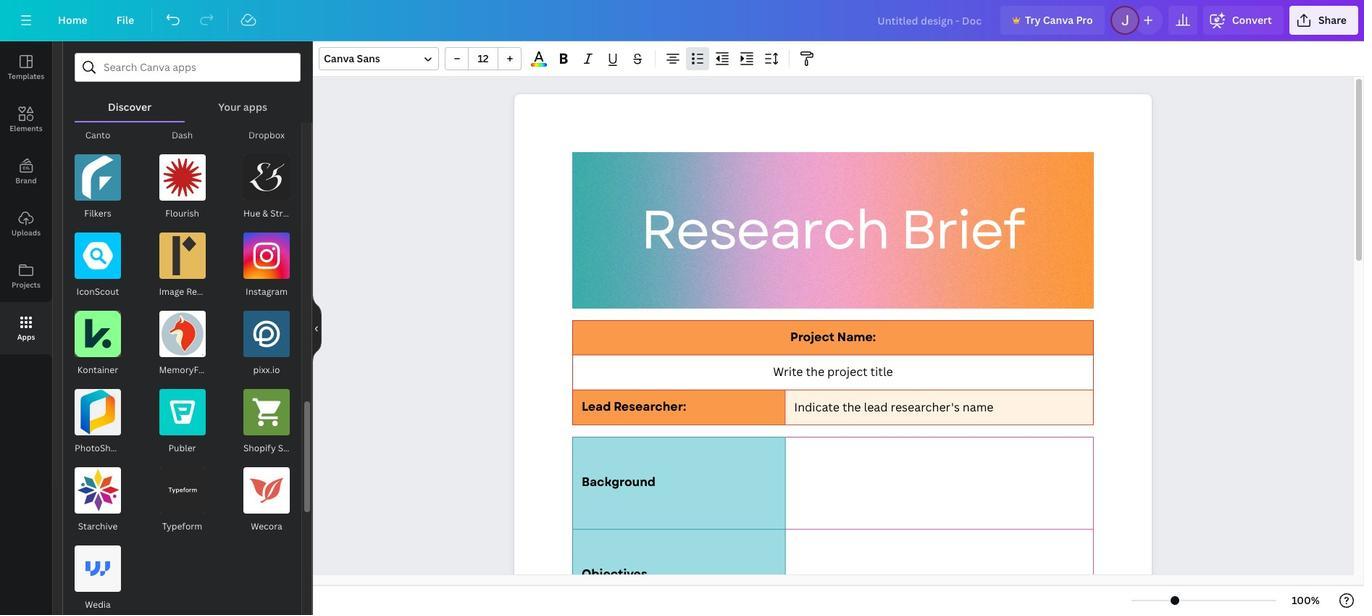 Task type: describe. For each thing, give the bounding box(es) containing it.
100% button
[[1283, 589, 1330, 612]]

photoshelter
[[75, 442, 130, 454]]

memoryfox
[[159, 364, 208, 376]]

canva inside popup button
[[324, 51, 355, 65]]

hide image
[[312, 294, 322, 363]]

hue
[[244, 207, 260, 220]]

color range image
[[531, 63, 547, 67]]

templates
[[8, 71, 44, 81]]

flourish
[[165, 207, 199, 220]]

side panel tab list
[[0, 41, 52, 354]]

canva inside button
[[1044, 13, 1074, 27]]

discover
[[108, 100, 152, 114]]

shopify sync
[[244, 442, 298, 454]]

publer
[[168, 442, 196, 454]]

typeform
[[162, 520, 202, 533]]

try canva pro
[[1025, 13, 1094, 27]]

sync
[[278, 442, 298, 454]]

try
[[1025, 13, 1041, 27]]

uploads
[[11, 228, 41, 238]]

100%
[[1292, 594, 1320, 607]]

uploads button
[[0, 198, 52, 250]]

home
[[58, 13, 88, 27]]

home link
[[46, 6, 99, 35]]

elements
[[10, 123, 43, 133]]

convert button
[[1204, 6, 1284, 35]]

apps
[[17, 332, 35, 342]]

canto
[[85, 129, 110, 141]]

&
[[263, 207, 268, 220]]

brief
[[901, 191, 1024, 269]]

research brief
[[641, 191, 1024, 269]]

brand button
[[0, 146, 52, 198]]

– – number field
[[473, 51, 494, 65]]

stripe
[[270, 207, 296, 220]]

iconscout
[[77, 286, 119, 298]]

elements button
[[0, 93, 52, 146]]

research
[[641, 191, 889, 269]]

Design title text field
[[866, 6, 995, 35]]

main menu bar
[[0, 0, 1365, 41]]



Task type: vqa. For each thing, say whether or not it's contained in the screenshot.
Doc option
no



Task type: locate. For each thing, give the bounding box(es) containing it.
canva sans
[[324, 51, 380, 65]]

try canva pro button
[[1001, 6, 1105, 35]]

shopify
[[244, 442, 276, 454]]

apps
[[243, 100, 267, 114]]

relay
[[186, 286, 209, 298]]

wecora
[[251, 520, 282, 533]]

wedia
[[85, 599, 111, 611]]

projects
[[12, 280, 41, 290]]

kontainer
[[77, 364, 118, 376]]

file
[[117, 13, 134, 27]]

instagram
[[246, 286, 288, 298]]

filkers
[[84, 207, 111, 220]]

your apps button
[[185, 82, 301, 121]]

0 vertical spatial canva
[[1044, 13, 1074, 27]]

0 horizontal spatial canva
[[324, 51, 355, 65]]

convert
[[1233, 13, 1273, 27]]

dropbox
[[249, 129, 285, 141]]

canva sans button
[[319, 47, 439, 70]]

share
[[1319, 13, 1347, 27]]

discover button
[[75, 82, 185, 121]]

Research Brief text field
[[515, 94, 1152, 615]]

image relay
[[159, 286, 209, 298]]

projects button
[[0, 250, 52, 302]]

sans
[[357, 51, 380, 65]]

canva right try
[[1044, 13, 1074, 27]]

apps button
[[0, 302, 52, 354]]

starchive
[[78, 520, 118, 533]]

hue & stripe
[[244, 207, 296, 220]]

1 vertical spatial canva
[[324, 51, 355, 65]]

canva
[[1044, 13, 1074, 27], [324, 51, 355, 65]]

your
[[218, 100, 241, 114]]

pixx.io
[[253, 364, 280, 376]]

group
[[445, 47, 522, 70]]

your apps
[[218, 100, 267, 114]]

templates button
[[0, 41, 52, 93]]

image
[[159, 286, 184, 298]]

Search Canva apps search field
[[104, 54, 272, 81]]

canva left sans
[[324, 51, 355, 65]]

1 horizontal spatial canva
[[1044, 13, 1074, 27]]

share button
[[1290, 6, 1359, 35]]

brand
[[15, 175, 37, 186]]

dash
[[172, 129, 193, 141]]

pro
[[1077, 13, 1094, 27]]

file button
[[105, 6, 146, 35]]



